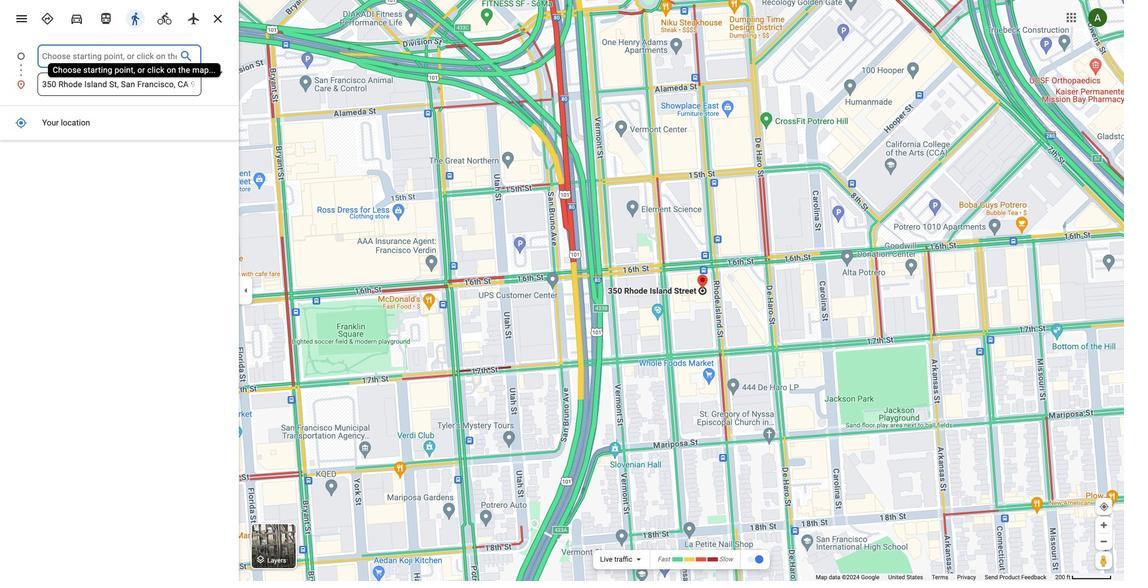 Task type: locate. For each thing, give the bounding box(es) containing it.
5 none radio from the left
[[152, 7, 177, 28]]

show street view coverage image
[[1095, 552, 1112, 570]]

none radio left transit radio
[[64, 7, 89, 28]]

1 none radio from the left
[[35, 7, 60, 28]]

none radio left 'cycling' radio
[[123, 7, 148, 28]]

0 vertical spatial none field
[[42, 44, 177, 68]]

cell
[[0, 114, 231, 133]]

google account: augustus odena  
(augustus@adept.ai) image
[[1088, 8, 1107, 27]]

option inside google maps element
[[600, 556, 632, 564]]

list item down transit image
[[0, 44, 239, 82]]

1 vertical spatial none field
[[42, 73, 197, 96]]

none radio the 'walking'
[[123, 7, 148, 28]]

none radio 'cycling'
[[152, 7, 177, 28]]

none radio right 'cycling' radio
[[181, 7, 206, 28]]

Destination 350 Rhode Island St, San Francisco, CA 94103 field
[[42, 77, 197, 91]]

none radio left driving radio
[[35, 7, 60, 28]]

3 none radio from the left
[[94, 7, 118, 28]]

zoom out image
[[1100, 537, 1108, 546]]

walking image
[[128, 12, 142, 26]]

none field down choose starting point, or click on the map... field
[[42, 73, 197, 96]]

1 none field from the top
[[42, 44, 177, 68]]

2 list item from the top
[[0, 73, 239, 96]]

2 none radio from the left
[[64, 7, 89, 28]]

none radio right driving radio
[[94, 7, 118, 28]]

option
[[600, 556, 632, 564]]

collapse side panel image
[[239, 284, 252, 297]]

2 none field from the top
[[42, 73, 197, 96]]

none radio right the 'walking' radio
[[152, 7, 177, 28]]

your location image
[[15, 117, 27, 129]]

none field up destination 350 rhode island st, san francisco, ca 94103 field
[[42, 44, 177, 68]]

list item down choose starting point, or click on the map... field
[[0, 73, 239, 96]]

None radio
[[35, 7, 60, 28], [64, 7, 89, 28], [94, 7, 118, 28], [123, 7, 148, 28], [152, 7, 177, 28], [181, 7, 206, 28]]

list
[[0, 44, 239, 96]]

list item
[[0, 44, 239, 82], [0, 73, 239, 96]]

4 none radio from the left
[[123, 7, 148, 28]]

cell inside google maps element
[[0, 114, 231, 133]]

6 none radio from the left
[[181, 7, 206, 28]]

None field
[[42, 44, 177, 68], [42, 73, 197, 96]]

best travel modes image
[[40, 12, 54, 26]]



Task type: describe. For each thing, give the bounding box(es) containing it.
none field choose starting point, or click on the map...
[[42, 44, 177, 68]]

show your location image
[[1099, 502, 1109, 512]]

none radio driving
[[64, 7, 89, 28]]

none radio "best travel modes"
[[35, 7, 60, 28]]

cycling image
[[157, 12, 172, 26]]

 Show traffic  checkbox
[[747, 555, 764, 565]]

none field destination 350 rhode island st, san francisco, ca 94103
[[42, 73, 197, 96]]

none radio flights
[[181, 7, 206, 28]]

transit image
[[99, 12, 113, 26]]

1 list item from the top
[[0, 44, 239, 82]]

flights image
[[187, 12, 201, 26]]

google maps element
[[0, 0, 1124, 581]]

driving image
[[70, 12, 84, 26]]

none radio transit
[[94, 7, 118, 28]]

list inside google maps element
[[0, 44, 239, 96]]

Choose starting point, or click on the map... field
[[42, 49, 177, 63]]

zoom in image
[[1100, 521, 1108, 530]]



Task type: vqa. For each thing, say whether or not it's contained in the screenshot.
second field from the top
yes



